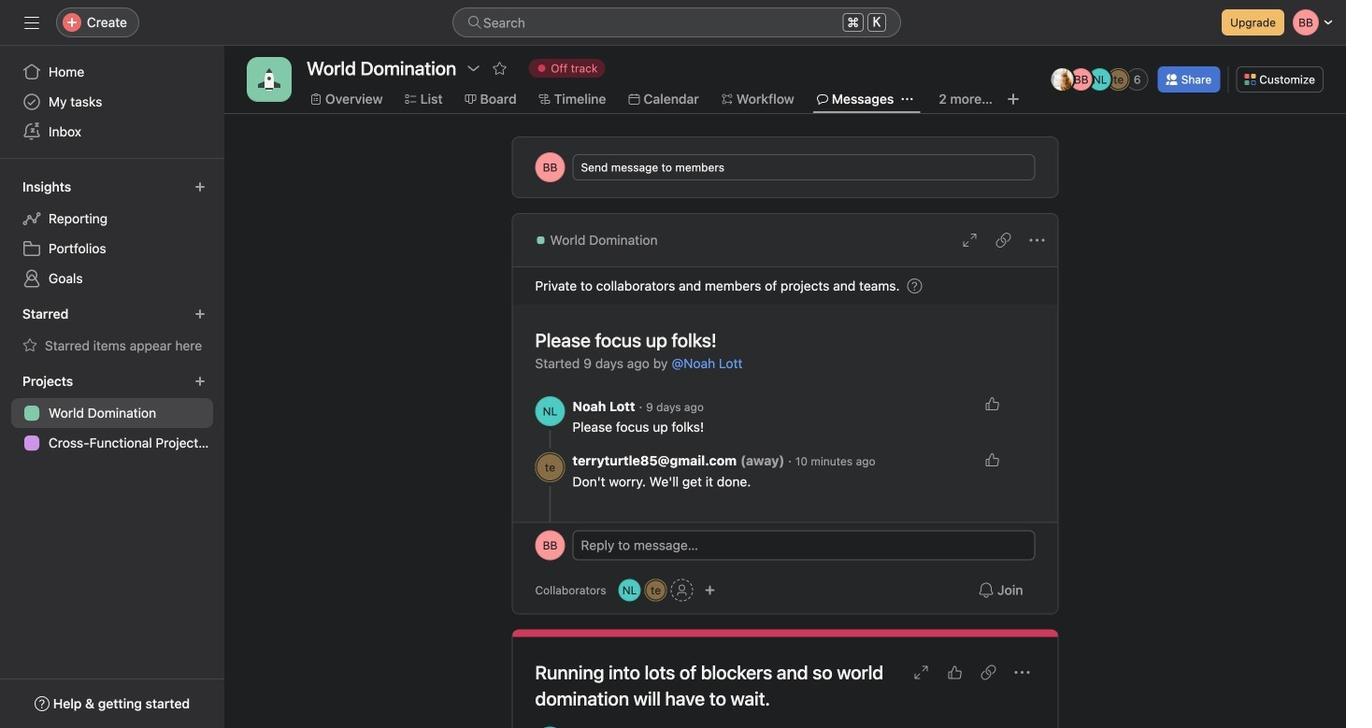 Task type: vqa. For each thing, say whether or not it's contained in the screenshot.
co inside the button
no



Task type: locate. For each thing, give the bounding box(es) containing it.
new insights image
[[195, 181, 206, 193]]

0 vertical spatial open user profile image
[[535, 396, 565, 426]]

add tab image
[[1006, 92, 1021, 107]]

starred element
[[0, 297, 224, 365]]

2 open user profile image from the top
[[535, 531, 565, 561]]

copy link image right "0 likes. click to like this task" icon
[[981, 665, 996, 680]]

None field
[[453, 7, 901, 37]]

hide sidebar image
[[24, 15, 39, 30]]

copy link image
[[996, 233, 1011, 248], [981, 665, 996, 680]]

1 0 likes. click to like this message comment image from the top
[[985, 396, 1000, 411]]

0 likes. click to like this message comment image
[[985, 396, 1000, 411], [985, 453, 1000, 468]]

add to starred image
[[492, 61, 507, 76]]

0 vertical spatial copy link image
[[996, 233, 1011, 248]]

add or remove collaborators image
[[705, 585, 716, 596]]

1 vertical spatial open user profile image
[[535, 531, 565, 561]]

copy link image right full screen icon
[[996, 233, 1011, 248]]

2 0 likes. click to like this message comment image from the top
[[985, 453, 1000, 468]]

1 vertical spatial copy link image
[[981, 665, 996, 680]]

more actions image
[[1030, 233, 1045, 248]]

0 vertical spatial 0 likes. click to like this message comment image
[[985, 396, 1000, 411]]

1 vertical spatial 0 likes. click to like this message comment image
[[985, 453, 1000, 468]]

1 open user profile image from the top
[[535, 396, 565, 426]]

Search tasks, projects, and more text field
[[453, 7, 901, 37]]

0 likes. click to like this task image
[[948, 665, 963, 680]]

open user profile image
[[535, 396, 565, 426], [535, 531, 565, 561]]



Task type: describe. For each thing, give the bounding box(es) containing it.
add items to starred image
[[195, 309, 206, 320]]

add or remove collaborators image
[[619, 579, 641, 602]]

new project or portfolio image
[[195, 376, 206, 387]]

full screen image
[[914, 665, 929, 680]]

rocket image
[[258, 68, 281, 91]]

global element
[[0, 46, 224, 158]]

projects element
[[0, 365, 224, 462]]

tab actions image
[[902, 94, 913, 105]]

show options image
[[466, 61, 481, 76]]

full screen image
[[963, 233, 978, 248]]

insights element
[[0, 170, 224, 297]]



